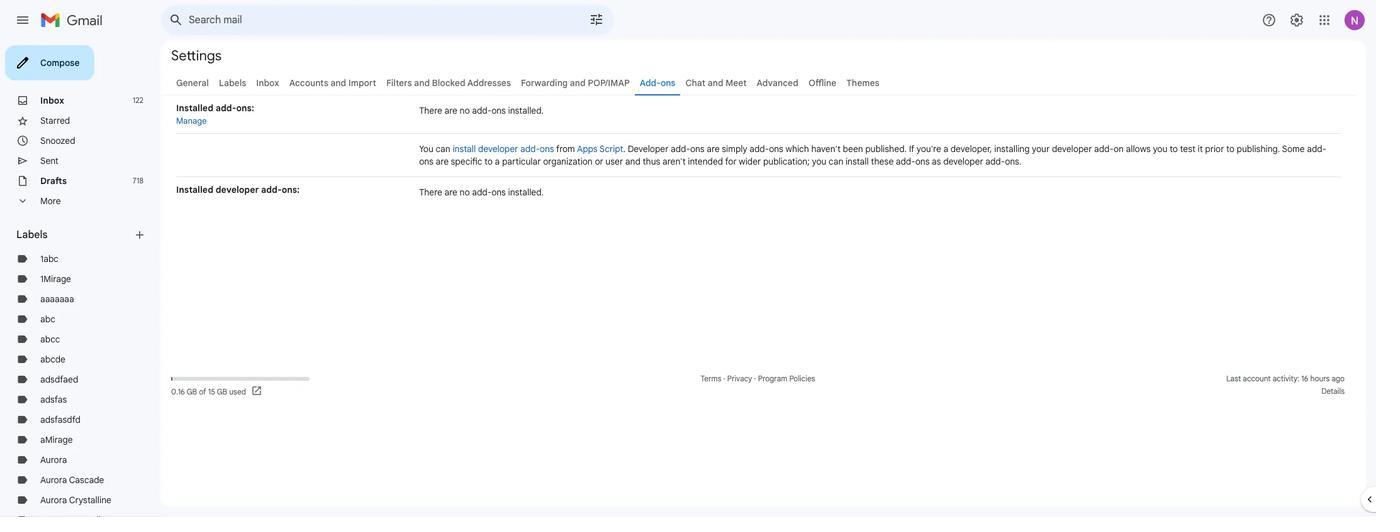 Task type: vqa. For each thing, say whether or not it's contained in the screenshot.
first 'GB'
yes



Task type: describe. For each thing, give the bounding box(es) containing it.
1 gb from the left
[[187, 387, 197, 397]]

advanced search options image
[[584, 7, 609, 32]]

developer,
[[951, 144, 992, 155]]

hours
[[1311, 374, 1330, 384]]

allows
[[1126, 144, 1151, 155]]

0 horizontal spatial you
[[812, 156, 827, 167]]

import
[[349, 77, 376, 89]]

ons up "intended"
[[690, 144, 705, 155]]

accounts and import link
[[289, 77, 376, 89]]

meet
[[726, 77, 747, 89]]

cascade
[[69, 475, 104, 487]]

aurora cascade
[[40, 475, 104, 487]]

aurora crystalline
[[40, 495, 111, 507]]

1 · from the left
[[724, 374, 725, 384]]

themes
[[847, 77, 880, 89]]

inbox for the topmost inbox link
[[256, 77, 279, 89]]

0.16
[[171, 387, 185, 397]]

0 horizontal spatial inbox link
[[40, 95, 64, 106]]

adsdfaed
[[40, 374, 78, 386]]

install developer add-ons link
[[453, 144, 554, 155]]

developer
[[628, 144, 669, 155]]

general
[[176, 77, 209, 89]]

aurora link
[[40, 455, 67, 466]]

or
[[595, 156, 603, 167]]

on
[[1114, 144, 1124, 155]]

more button
[[0, 191, 151, 211]]

ons left chat
[[661, 77, 676, 89]]

aren't
[[663, 156, 686, 167]]

2 there from the top
[[419, 187, 442, 198]]

installed for installed add-ons: manage
[[176, 103, 213, 114]]

haven't
[[812, 144, 841, 155]]

accounts and import
[[289, 77, 376, 89]]

0 vertical spatial inbox link
[[256, 77, 279, 89]]

compose
[[40, 57, 80, 69]]

1 installed. from the top
[[508, 105, 544, 116]]

1mirage link
[[40, 274, 71, 285]]

program
[[758, 374, 788, 384]]

and inside . developer add-ons are simply add-ons which haven't been published. if you're a developer, installing your developer add-on allows you to test it prior to publishing. some add- ons are specific to a particular organization or user and thus aren't intended for wider publication; you can install these add-ons as developer add-ons.
[[626, 156, 641, 167]]

1 horizontal spatial a
[[944, 144, 949, 155]]

forwarding and pop/imap link
[[521, 77, 630, 89]]

details link
[[1322, 387, 1345, 397]]

ons left the from
[[540, 144, 554, 155]]

pop/imap
[[588, 77, 630, 89]]

0 horizontal spatial to
[[485, 156, 493, 167]]

aaaaaaa
[[40, 294, 74, 305]]

terms · privacy · program policies
[[701, 374, 815, 384]]

advanced
[[757, 77, 799, 89]]

crystalline
[[69, 495, 111, 507]]

starred link
[[40, 115, 70, 127]]

manage
[[176, 116, 207, 127]]

terms link
[[701, 374, 722, 384]]

2 gb from the left
[[217, 387, 227, 397]]

2 installed. from the top
[[508, 187, 544, 198]]

amirage link
[[40, 435, 73, 446]]

add-
[[640, 77, 661, 89]]

installed for installed developer add-ons:
[[176, 184, 213, 196]]

abcde
[[40, 354, 65, 366]]

labels for labels link
[[219, 77, 246, 89]]

0 horizontal spatial a
[[495, 156, 500, 167]]

intended
[[688, 156, 723, 167]]

1mirage
[[40, 274, 71, 285]]

.
[[623, 144, 626, 155]]

718
[[133, 176, 144, 186]]

ons down you
[[419, 156, 434, 167]]

forwarding and pop/imap
[[521, 77, 630, 89]]

and for filters
[[414, 77, 430, 89]]

abcc link
[[40, 334, 60, 346]]

themes link
[[847, 77, 880, 89]]

install inside . developer add-ons are simply add-ons which haven't been published. if you're a developer, installing your developer add-on allows you to test it prior to publishing. some add- ons are specific to a particular organization or user and thus aren't intended for wider publication; you can install these add-ons as developer add-ons.
[[846, 156, 869, 167]]

2 there are no add-ons installed. from the top
[[419, 187, 544, 198]]

as
[[932, 156, 941, 167]]

search mail image
[[165, 9, 188, 31]]

filters and blocked addresses link
[[386, 77, 511, 89]]

Search mail text field
[[189, 14, 554, 26]]

aurora for aurora cascade
[[40, 475, 67, 487]]

for
[[725, 156, 737, 167]]

sent link
[[40, 155, 58, 167]]

2 · from the left
[[754, 374, 756, 384]]

are left the specific
[[436, 156, 449, 167]]

footer containing terms
[[161, 373, 1356, 398]]

wider
[[739, 156, 761, 167]]

are up "intended"
[[707, 144, 720, 155]]

script
[[600, 144, 623, 155]]

1 there from the top
[[419, 105, 442, 116]]

more
[[40, 196, 61, 207]]

drafts link
[[40, 176, 67, 187]]

privacy
[[727, 374, 752, 384]]

compose button
[[5, 45, 95, 81]]

which
[[786, 144, 809, 155]]

filters and blocked addresses
[[386, 77, 511, 89]]

program policies link
[[758, 374, 815, 384]]

specific
[[451, 156, 482, 167]]

accounts
[[289, 77, 328, 89]]

these
[[871, 156, 894, 167]]

follow link to manage storage image
[[251, 386, 264, 398]]

simply
[[722, 144, 748, 155]]

and for accounts
[[331, 77, 346, 89]]

published.
[[866, 144, 907, 155]]

snoozed
[[40, 135, 75, 147]]



Task type: locate. For each thing, give the bounding box(es) containing it.
you down haven't
[[812, 156, 827, 167]]

ons down addresses
[[492, 105, 506, 116]]

1 horizontal spatial ·
[[754, 374, 756, 384]]

0 vertical spatial inbox
[[256, 77, 279, 89]]

1 horizontal spatial can
[[829, 156, 844, 167]]

inbox inside the labels navigation
[[40, 95, 64, 106]]

can
[[436, 144, 451, 155], [829, 156, 844, 167]]

1 horizontal spatial inbox
[[256, 77, 279, 89]]

1abc link
[[40, 254, 59, 265]]

ons up publication;
[[769, 144, 784, 155]]

1 vertical spatial installed.
[[508, 187, 544, 198]]

and left the import
[[331, 77, 346, 89]]

you right 'allows'
[[1153, 144, 1168, 155]]

ons.
[[1005, 156, 1022, 167]]

offline link
[[809, 77, 837, 89]]

install up the specific
[[453, 144, 476, 155]]

aurora
[[40, 455, 67, 466], [40, 475, 67, 487], [40, 495, 67, 507]]

0 vertical spatial install
[[453, 144, 476, 155]]

1 vertical spatial can
[[829, 156, 844, 167]]

0 vertical spatial a
[[944, 144, 949, 155]]

labels up 1abc link
[[16, 229, 48, 242]]

and for chat
[[708, 77, 724, 89]]

support image
[[1262, 13, 1277, 28]]

add-
[[216, 103, 236, 114], [472, 105, 492, 116], [521, 144, 540, 155], [671, 144, 690, 155], [750, 144, 769, 155], [1095, 144, 1114, 155], [1307, 144, 1327, 155], [896, 156, 916, 167], [986, 156, 1005, 167], [261, 184, 282, 196], [472, 187, 492, 198]]

there
[[419, 105, 442, 116], [419, 187, 442, 198]]

2 installed from the top
[[176, 184, 213, 196]]

ons:
[[236, 103, 254, 114], [282, 184, 300, 196]]

there are no add-ons installed.
[[419, 105, 544, 116], [419, 187, 544, 198]]

you're
[[917, 144, 941, 155]]

inbox for leftmost inbox link
[[40, 95, 64, 106]]

chat and meet
[[686, 77, 747, 89]]

aurora crystalline link
[[40, 495, 111, 507]]

particular
[[502, 156, 541, 167]]

inbox link up starred "link"
[[40, 95, 64, 106]]

starred
[[40, 115, 70, 127]]

footer
[[161, 373, 1356, 398]]

2 vertical spatial aurora
[[40, 495, 67, 507]]

labels for labels heading
[[16, 229, 48, 242]]

1 vertical spatial a
[[495, 156, 500, 167]]

add-ons link
[[640, 77, 676, 89]]

aurora down "aurora" link
[[40, 475, 67, 487]]

a right you're
[[944, 144, 949, 155]]

0 vertical spatial there
[[419, 105, 442, 116]]

inbox link
[[256, 77, 279, 89], [40, 95, 64, 106]]

1 horizontal spatial you
[[1153, 144, 1168, 155]]

0 vertical spatial ons:
[[236, 103, 254, 114]]

there are no add-ons installed. down addresses
[[419, 105, 544, 116]]

1 aurora from the top
[[40, 455, 67, 466]]

publishing.
[[1237, 144, 1280, 155]]

add- inside installed add-ons: manage
[[216, 103, 236, 114]]

aurora cascade link
[[40, 475, 104, 487]]

snoozed link
[[40, 135, 75, 147]]

aurora for aurora crystalline
[[40, 495, 67, 507]]

no
[[460, 105, 470, 116], [460, 187, 470, 198]]

installed. down particular
[[508, 187, 544, 198]]

inbox up starred "link"
[[40, 95, 64, 106]]

settings image
[[1290, 13, 1305, 28]]

and right filters
[[414, 77, 430, 89]]

installed inside installed add-ons: manage
[[176, 103, 213, 114]]

and right chat
[[708, 77, 724, 89]]

there down filters and blocked addresses at top left
[[419, 105, 442, 116]]

used
[[229, 387, 246, 397]]

prior
[[1205, 144, 1224, 155]]

gmail image
[[40, 8, 109, 33]]

0 vertical spatial installed
[[176, 103, 213, 114]]

1 vertical spatial aurora
[[40, 475, 67, 487]]

gb
[[187, 387, 197, 397], [217, 387, 227, 397]]

labels inside navigation
[[16, 229, 48, 242]]

chat
[[686, 77, 706, 89]]

0 vertical spatial labels
[[219, 77, 246, 89]]

to down install developer add-ons link
[[485, 156, 493, 167]]

gb right 15
[[217, 387, 227, 397]]

1 horizontal spatial install
[[846, 156, 869, 167]]

1 vertical spatial ons:
[[282, 184, 300, 196]]

0 vertical spatial can
[[436, 144, 451, 155]]

None search field
[[161, 5, 614, 35]]

ago
[[1332, 374, 1345, 384]]

1 vertical spatial no
[[460, 187, 470, 198]]

last
[[1227, 374, 1241, 384]]

a down install developer add-ons link
[[495, 156, 500, 167]]

1 vertical spatial installed
[[176, 184, 213, 196]]

apps
[[577, 144, 598, 155]]

to right prior
[[1227, 144, 1235, 155]]

1 vertical spatial inbox link
[[40, 95, 64, 106]]

and left pop/imap
[[570, 77, 586, 89]]

1 no from the top
[[460, 105, 470, 116]]

aurora down amirage link on the bottom left of page
[[40, 455, 67, 466]]

there are no add-ons installed. down the specific
[[419, 187, 544, 198]]

0 horizontal spatial can
[[436, 144, 451, 155]]

details
[[1322, 387, 1345, 397]]

aurora for "aurora" link
[[40, 455, 67, 466]]

1 vertical spatial inbox
[[40, 95, 64, 106]]

2 no from the top
[[460, 187, 470, 198]]

and down .
[[626, 156, 641, 167]]

manage button
[[176, 116, 207, 127]]

publication;
[[763, 156, 810, 167]]

installed. down the forwarding
[[508, 105, 544, 116]]

1 vertical spatial you
[[812, 156, 827, 167]]

0 vertical spatial aurora
[[40, 455, 67, 466]]

2 horizontal spatial to
[[1227, 144, 1235, 155]]

0 horizontal spatial ·
[[724, 374, 725, 384]]

are down the specific
[[445, 187, 458, 198]]

no down blocked
[[460, 105, 470, 116]]

1 horizontal spatial inbox link
[[256, 77, 279, 89]]

1 horizontal spatial labels
[[219, 77, 246, 89]]

abcc
[[40, 334, 60, 346]]

ons
[[661, 77, 676, 89], [492, 105, 506, 116], [540, 144, 554, 155], [690, 144, 705, 155], [769, 144, 784, 155], [419, 156, 434, 167], [916, 156, 930, 167], [492, 187, 506, 198]]

0.16 gb of 15 gb used
[[171, 387, 246, 397]]

. developer add-ons are simply add-ons which haven't been published. if you're a developer, installing your developer add-on allows you to test it prior to publishing. some add- ons are specific to a particular organization or user and thus aren't intended for wider publication; you can install these add-ons as developer add-ons.
[[419, 144, 1327, 167]]

aaaaaaa link
[[40, 294, 74, 305]]

1 horizontal spatial gb
[[217, 387, 227, 397]]

activity:
[[1273, 374, 1300, 384]]

you can install developer add-ons from apps script
[[419, 144, 623, 155]]

blocked
[[432, 77, 466, 89]]

you
[[419, 144, 434, 155]]

1 horizontal spatial to
[[1170, 144, 1178, 155]]

1 vertical spatial install
[[846, 156, 869, 167]]

2 aurora from the top
[[40, 475, 67, 487]]

ons down particular
[[492, 187, 506, 198]]

a
[[944, 144, 949, 155], [495, 156, 500, 167]]

to left test
[[1170, 144, 1178, 155]]

ons: inside installed add-ons: manage
[[236, 103, 254, 114]]

from
[[556, 144, 575, 155]]

1 vertical spatial there are no add-ons installed.
[[419, 187, 544, 198]]

forwarding
[[521, 77, 568, 89]]

1 vertical spatial there
[[419, 187, 442, 198]]

are down blocked
[[445, 105, 458, 116]]

0 vertical spatial no
[[460, 105, 470, 116]]

no down the specific
[[460, 187, 470, 198]]

0 horizontal spatial gb
[[187, 387, 197, 397]]

it
[[1198, 144, 1203, 155]]

labels
[[219, 77, 246, 89], [16, 229, 48, 242]]

and for forwarding
[[570, 77, 586, 89]]

adsfas link
[[40, 395, 67, 406]]

1 installed from the top
[[176, 103, 213, 114]]

labels navigation
[[0, 40, 161, 518]]

0 horizontal spatial inbox
[[40, 95, 64, 106]]

main menu image
[[15, 13, 30, 28]]

1 vertical spatial labels
[[16, 229, 48, 242]]

installed up manage
[[176, 103, 213, 114]]

settings
[[171, 47, 222, 64]]

can right you
[[436, 144, 451, 155]]

install down been
[[846, 156, 869, 167]]

0 horizontal spatial labels
[[16, 229, 48, 242]]

account
[[1243, 374, 1271, 384]]

ons left as
[[916, 156, 930, 167]]

installed right 718
[[176, 184, 213, 196]]

0 vertical spatial you
[[1153, 144, 1168, 155]]

0 horizontal spatial ons:
[[236, 103, 254, 114]]

adsfas
[[40, 395, 67, 406]]

adsfasdfd link
[[40, 415, 81, 426]]

labels heading
[[16, 229, 133, 242]]

can inside . developer add-ons are simply add-ons which haven't been published. if you're a developer, installing your developer add-on allows you to test it prior to publishing. some add- ons are specific to a particular organization or user and thus aren't intended for wider publication; you can install these add-ons as developer add-ons.
[[829, 156, 844, 167]]

amirage
[[40, 435, 73, 446]]

gb left of
[[187, 387, 197, 397]]

122
[[133, 96, 143, 105]]

install
[[453, 144, 476, 155], [846, 156, 869, 167]]

· right terms
[[724, 374, 725, 384]]

terms
[[701, 374, 722, 384]]

advanced link
[[757, 77, 799, 89]]

user
[[606, 156, 623, 167]]

last account activity: 16 hours ago details
[[1227, 374, 1345, 397]]

3 aurora from the top
[[40, 495, 67, 507]]

you
[[1153, 144, 1168, 155], [812, 156, 827, 167]]

1 there are no add-ons installed. from the top
[[419, 105, 544, 116]]

general link
[[176, 77, 209, 89]]

· right privacy link
[[754, 374, 756, 384]]

1abc
[[40, 254, 59, 265]]

aurora down aurora cascade link
[[40, 495, 67, 507]]

0 horizontal spatial install
[[453, 144, 476, 155]]

filters
[[386, 77, 412, 89]]

0 vertical spatial there are no add-ons installed.
[[419, 105, 544, 116]]

installed
[[176, 103, 213, 114], [176, 184, 213, 196]]

inbox link right labels link
[[256, 77, 279, 89]]

there down you
[[419, 187, 442, 198]]

labels link
[[219, 77, 246, 89]]

0 vertical spatial installed.
[[508, 105, 544, 116]]

adsfasdfd
[[40, 415, 81, 426]]

1 horizontal spatial ons:
[[282, 184, 300, 196]]

can down haven't
[[829, 156, 844, 167]]

apps script link
[[577, 144, 623, 155]]

installed add-ons: manage
[[176, 103, 254, 127]]

if
[[909, 144, 915, 155]]

labels up installed add-ons: manage
[[219, 77, 246, 89]]

to
[[1170, 144, 1178, 155], [1227, 144, 1235, 155], [485, 156, 493, 167]]

of
[[199, 387, 206, 397]]

inbox right labels link
[[256, 77, 279, 89]]

installed developer add-ons:
[[176, 184, 300, 196]]

abcde link
[[40, 354, 65, 366]]



